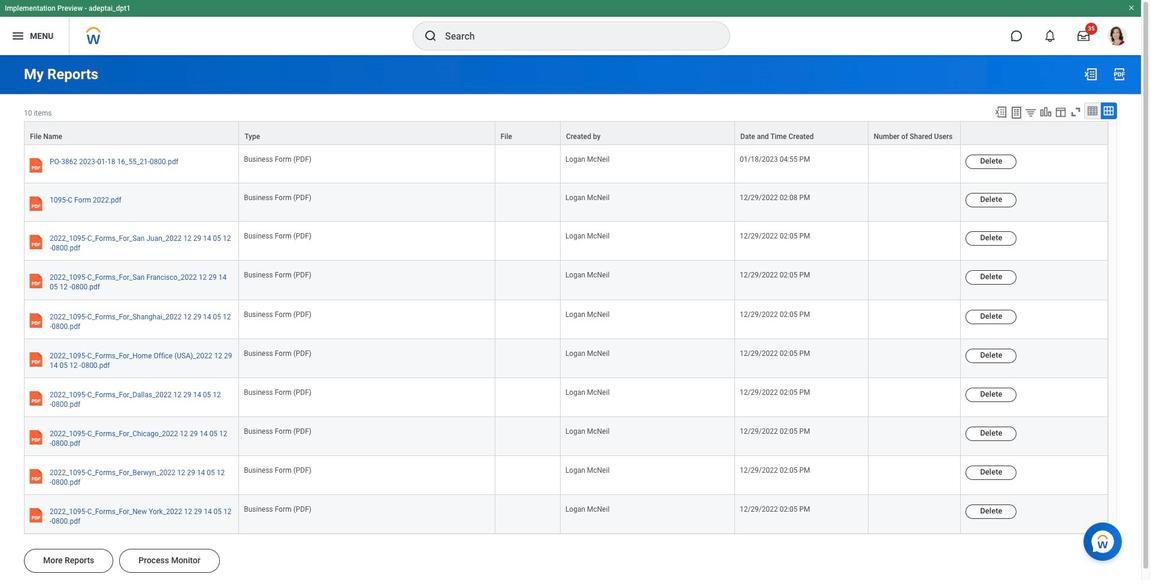 Task type: vqa. For each thing, say whether or not it's contained in the screenshot.
expand table "icon"
yes



Task type: locate. For each thing, give the bounding box(es) containing it.
notifications large image
[[1044, 30, 1056, 42]]

6 row from the top
[[24, 300, 1109, 339]]

profile logan mcneil image
[[1108, 26, 1127, 48]]

7 business form (pdf) element from the top
[[244, 386, 312, 397]]

export to worksheets image
[[1010, 105, 1024, 120]]

row
[[24, 121, 1109, 145], [24, 145, 1109, 183], [24, 183, 1109, 222], [24, 222, 1109, 261], [24, 261, 1109, 300], [24, 300, 1109, 339], [24, 339, 1109, 378], [24, 378, 1109, 417], [24, 417, 1109, 456], [24, 456, 1109, 495], [24, 495, 1109, 534]]

11 row from the top
[[24, 495, 1109, 534]]

export to excel image
[[995, 105, 1008, 119]]

8 row from the top
[[24, 378, 1109, 417]]

6 business form (pdf) element from the top
[[244, 347, 312, 358]]

business form (pdf) element
[[244, 153, 312, 164], [244, 191, 312, 202], [244, 230, 312, 240], [244, 269, 312, 279], [244, 308, 312, 319], [244, 347, 312, 358], [244, 386, 312, 397], [244, 425, 312, 436], [244, 464, 312, 475], [244, 503, 312, 514]]

5 row from the top
[[24, 261, 1109, 300]]

main content
[[0, 55, 1141, 580]]

click to view/edit grid preferences image
[[1055, 105, 1068, 119]]

1 row from the top
[[24, 121, 1109, 145]]

5 business form (pdf) element from the top
[[244, 308, 312, 319]]

fullscreen image
[[1070, 105, 1083, 119]]

justify image
[[11, 29, 25, 43]]

toolbar
[[989, 102, 1118, 121]]

banner
[[0, 0, 1141, 55]]

4 row from the top
[[24, 222, 1109, 261]]

cell
[[495, 145, 561, 183], [869, 145, 961, 183], [495, 183, 561, 222], [869, 183, 961, 222], [495, 222, 561, 261], [869, 222, 961, 261], [495, 261, 561, 300], [869, 261, 961, 300], [495, 300, 561, 339], [869, 300, 961, 339], [495, 339, 561, 378], [869, 339, 961, 378], [495, 378, 561, 417], [869, 378, 961, 417], [495, 417, 561, 456], [869, 417, 961, 456], [495, 456, 561, 495], [869, 456, 961, 495], [495, 495, 561, 534], [869, 495, 961, 534]]

search image
[[424, 29, 438, 43]]



Task type: describe. For each thing, give the bounding box(es) containing it.
7 row from the top
[[24, 339, 1109, 378]]

view printable version (pdf) image
[[1113, 67, 1127, 81]]

inbox large image
[[1078, 30, 1090, 42]]

my reports - expand/collapse chart image
[[1040, 105, 1053, 119]]

4 business form (pdf) element from the top
[[244, 269, 312, 279]]

close environment banner image
[[1128, 4, 1135, 11]]

select to filter grid data image
[[1025, 106, 1038, 119]]

1 business form (pdf) element from the top
[[244, 153, 312, 164]]

2 row from the top
[[24, 145, 1109, 183]]

8 business form (pdf) element from the top
[[244, 425, 312, 436]]

export to excel image
[[1084, 67, 1098, 81]]

3 business form (pdf) element from the top
[[244, 230, 312, 240]]

expand table image
[[1103, 105, 1115, 117]]

10 row from the top
[[24, 456, 1109, 495]]

3 row from the top
[[24, 183, 1109, 222]]

table image
[[1087, 105, 1099, 117]]

10 business form (pdf) element from the top
[[244, 503, 312, 514]]

9 row from the top
[[24, 417, 1109, 456]]

2 business form (pdf) element from the top
[[244, 191, 312, 202]]

9 business form (pdf) element from the top
[[244, 464, 312, 475]]



